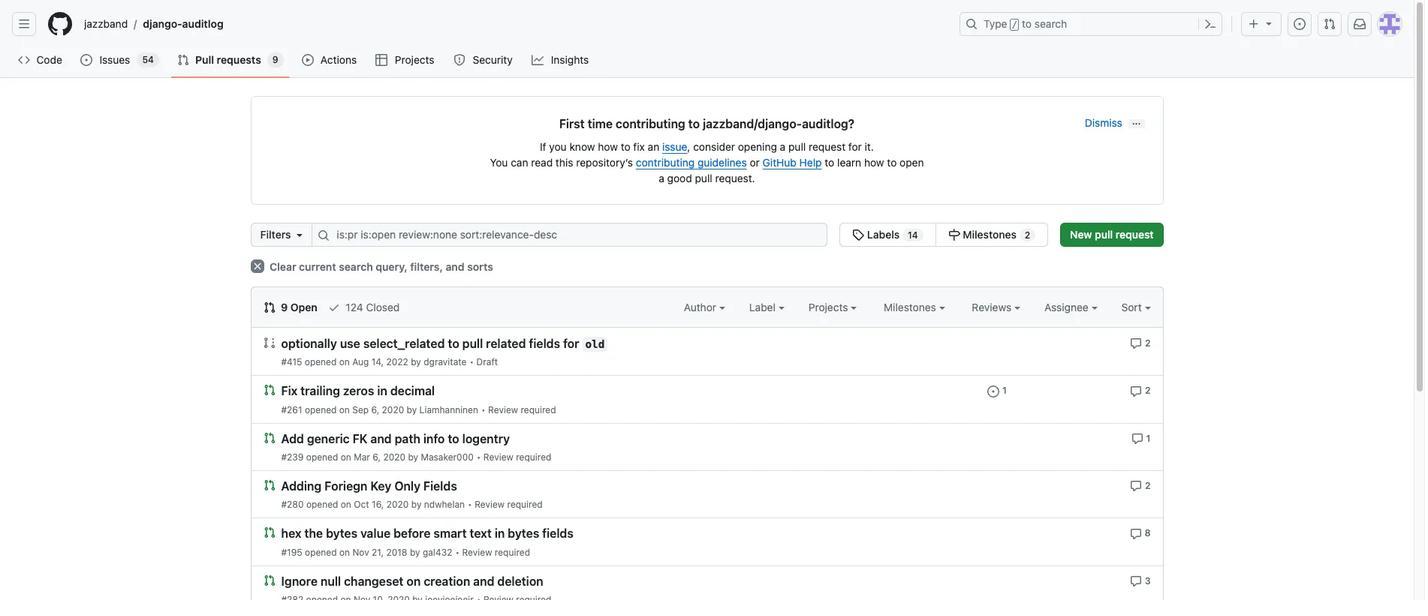 Task type: describe. For each thing, give the bounding box(es) containing it.
ignore
[[281, 575, 318, 589]]

6, inside add generic fk and path info to logentry #239             opened on mar 6, 2020 by masaker000 • review required
[[373, 452, 381, 463]]

2 for adding foriegn key only fields
[[1145, 481, 1151, 492]]

null
[[321, 575, 341, 589]]

ignore null changeset on creation and deletion link
[[281, 575, 544, 589]]

new
[[1070, 228, 1093, 241]]

type
[[984, 17, 1008, 30]]

opened inside optionally use select_related to pull related fields for old #415             opened on aug 14, 2022 by dgravitate • draft
[[305, 357, 337, 368]]

2022
[[386, 357, 408, 368]]

x image
[[251, 260, 264, 273]]

open pull request image for hex the bytes value before smart text in bytes fields
[[263, 527, 275, 540]]

draft
[[477, 357, 498, 368]]

9 open link
[[263, 300, 318, 315]]

or
[[750, 156, 760, 169]]

aug
[[352, 357, 369, 368]]

on inside optionally use select_related to pull related fields for old #415             opened on aug 14, 2022 by dgravitate • draft
[[339, 357, 350, 368]]

path
[[395, 433, 421, 446]]

if
[[540, 140, 547, 153]]

zeros
[[343, 385, 374, 399]]

0 vertical spatial a
[[780, 140, 786, 153]]

plus image
[[1248, 18, 1260, 30]]

open
[[900, 156, 924, 169]]

opened inside add generic fk and path info to logentry #239             opened on mar 6, 2020 by masaker000 • review required
[[306, 452, 338, 463]]

foriegn
[[325, 480, 368, 494]]

opened inside fix trailing zeros in decimal #261             opened on sep 6, 2020 by liamhanninen • review required
[[305, 405, 337, 416]]

by inside fix trailing zeros in decimal #261             opened on sep 6, 2020 by liamhanninen • review required
[[407, 405, 417, 416]]

notifications image
[[1354, 18, 1366, 30]]

guidelines
[[698, 156, 747, 169]]

use
[[340, 337, 360, 351]]

by inside optionally use select_related to pull related fields for old #415             opened on aug 14, 2022 by dgravitate • draft
[[411, 357, 421, 368]]

• inside add generic fk and path info to logentry #239             opened on mar 6, 2020 by masaker000 • review required
[[477, 452, 481, 463]]

draft pull request element
[[263, 337, 275, 349]]

1 vertical spatial contributing
[[636, 156, 695, 169]]

this
[[556, 156, 573, 169]]

projects inside popup button
[[809, 301, 851, 314]]

text
[[470, 528, 492, 541]]

1 vertical spatial request
[[1116, 228, 1154, 241]]

know
[[570, 140, 595, 153]]

2 for fix trailing zeros in decimal
[[1145, 386, 1151, 397]]

table image
[[376, 54, 388, 66]]

django-auditlog link
[[137, 12, 230, 36]]

pull requests
[[195, 53, 261, 66]]

add
[[281, 433, 304, 446]]

value
[[361, 528, 391, 541]]

required inside the hex the bytes value before smart text in bytes fields #195             opened on nov 21, 2018 by gal432 • review required
[[495, 547, 530, 559]]

1 horizontal spatial for
[[849, 140, 862, 153]]

issue opened image
[[81, 54, 93, 66]]

• inside optionally use select_related to pull related fields for old #415             opened on aug 14, 2022 by dgravitate • draft
[[470, 357, 474, 368]]

pull inside new pull request link
[[1095, 228, 1113, 241]]

auditlog?
[[802, 117, 855, 131]]

add generic fk and path info to logentry #239             opened on mar 6, 2020 by masaker000 • review required
[[281, 433, 552, 463]]

review required link for adding foriegn key only fields
[[475, 500, 543, 511]]

hex
[[281, 528, 302, 541]]

#261
[[281, 405, 302, 416]]

1 vertical spatial search
[[339, 261, 373, 273]]

query,
[[376, 261, 408, 273]]

to left fix
[[621, 140, 631, 153]]

actions link
[[296, 49, 364, 71]]

comment image for optionally use select_related to pull related fields for
[[1131, 338, 1143, 350]]

jazzband/django-
[[703, 117, 802, 131]]

1 vertical spatial 1
[[1147, 433, 1151, 444]]

• inside the hex the bytes value before smart text in bytes fields #195             opened on nov 21, 2018 by gal432 • review required
[[455, 547, 460, 559]]

security link
[[448, 49, 520, 71]]

contributing guidelines link
[[636, 156, 747, 169]]

a inside "to learn how to open a good pull request."
[[659, 172, 665, 185]]

open pull request image for adding foriegn key only fields
[[263, 480, 275, 492]]

if you know how to fix an issue ,           consider opening a pull request for it.
[[540, 140, 874, 153]]

and for filters,
[[446, 261, 465, 273]]

time
[[588, 117, 613, 131]]

review inside add generic fk and path info to logentry #239             opened on mar 6, 2020 by masaker000 • review required
[[484, 452, 514, 463]]

open
[[291, 301, 318, 314]]

in inside the hex the bytes value before smart text in bytes fields #195             opened on nov 21, 2018 by gal432 • review required
[[495, 528, 505, 541]]

9 for 9
[[272, 54, 278, 65]]

and inside add generic fk and path info to logentry #239             opened on mar 6, 2020 by masaker000 • review required
[[371, 433, 392, 446]]

dismiss
[[1085, 116, 1123, 129]]

on inside fix trailing zeros in decimal #261             opened on sep 6, 2020 by liamhanninen • review required
[[339, 405, 350, 416]]

new pull request
[[1070, 228, 1154, 241]]

0 vertical spatial issue opened image
[[1294, 18, 1306, 30]]

consider
[[693, 140, 735, 153]]

review required link for add generic fk and path info to logentry
[[484, 452, 552, 463]]

124 closed link
[[328, 300, 400, 315]]

adding foriegn key only fields link
[[281, 480, 457, 494]]

graph image
[[532, 54, 544, 66]]

fk
[[353, 433, 368, 446]]

0 vertical spatial contributing
[[616, 117, 686, 131]]

reviews
[[972, 301, 1015, 314]]

current
[[299, 261, 336, 273]]

54
[[142, 54, 154, 65]]

hex the bytes value before smart text in bytes fields link
[[281, 528, 574, 541]]

comment image for adding foriegn key only fields
[[1131, 481, 1143, 493]]

on inside the hex the bytes value before smart text in bytes fields #195             opened on nov 21, 2018 by gal432 • review required
[[339, 547, 350, 559]]

ignore null changeset on creation and deletion
[[281, 575, 544, 589]]

auditlog
[[182, 17, 224, 30]]

clear current search query, filters, and sorts
[[267, 261, 493, 273]]

nov
[[353, 547, 369, 559]]

2 for optionally use select_related to pull related fields for
[[1145, 338, 1151, 349]]

related
[[486, 337, 526, 351]]

2 inside milestones 2
[[1025, 230, 1031, 241]]

to right help
[[825, 156, 835, 169]]

code
[[36, 53, 62, 66]]

3 link
[[1130, 574, 1151, 588]]

play image
[[302, 54, 314, 66]]

list containing jazzband
[[78, 12, 951, 36]]

comment image for hex the bytes value before smart text in bytes fields
[[1130, 528, 1142, 540]]

optionally use select_related to pull related fields for old #415             opened on aug 14, 2022 by dgravitate • draft
[[281, 337, 605, 368]]

2020 for only
[[387, 500, 409, 511]]

• inside adding foriegn key only fields #280             opened on oct 16, 2020 by ndwhelan • review required
[[468, 500, 472, 511]]

only
[[395, 480, 421, 494]]

to inside optionally use select_related to pull related fields for old #415             opened on aug 14, 2022 by dgravitate • draft
[[448, 337, 460, 351]]

search image
[[318, 230, 330, 242]]

filters,
[[410, 261, 443, 273]]

git pull request image inside 9 open link
[[263, 302, 275, 314]]

creation
[[424, 575, 470, 589]]

you can read this repository's contributing guidelines or github help
[[490, 156, 822, 169]]

• inside fix trailing zeros in decimal #261             opened on sep 6, 2020 by liamhanninen • review required
[[481, 405, 486, 416]]

by inside adding foriegn key only fields #280             opened on oct 16, 2020 by ndwhelan • review required
[[411, 500, 422, 511]]

labels
[[867, 228, 900, 241]]

sep
[[352, 405, 369, 416]]

ndwhelan link
[[424, 500, 465, 511]]

issue
[[663, 140, 688, 153]]

2020 inside add generic fk and path info to logentry #239             opened on mar 6, 2020 by masaker000 • review required
[[383, 452, 406, 463]]

clear current search query, filters, and sorts link
[[251, 260, 493, 273]]

add generic fk and path info to logentry link
[[281, 433, 510, 446]]

code image
[[18, 54, 30, 66]]

milestones for milestones 2
[[963, 228, 1017, 241]]

none search field containing filters
[[251, 223, 1049, 247]]

0 vertical spatial triangle down image
[[1263, 17, 1275, 29]]

pull up github help link
[[789, 140, 806, 153]]

first
[[560, 117, 585, 131]]

insights
[[551, 53, 589, 66]]

projects button
[[809, 300, 857, 315]]

1 horizontal spatial 1 link
[[1132, 432, 1151, 445]]

repository's
[[576, 156, 633, 169]]

filters button
[[251, 223, 313, 247]]

liamhanninen
[[420, 405, 478, 416]]

fields
[[424, 480, 457, 494]]

clear
[[270, 261, 296, 273]]

dismiss ...
[[1085, 116, 1141, 129]]

14
[[908, 230, 918, 241]]

assignee button
[[1045, 300, 1098, 315]]

dgravitate link
[[424, 357, 467, 368]]

masaker000
[[421, 452, 474, 463]]

0 vertical spatial search
[[1035, 17, 1068, 30]]

gal432
[[423, 547, 452, 559]]

0 vertical spatial request
[[809, 140, 846, 153]]

1 vertical spatial issue opened image
[[988, 386, 1000, 398]]

before
[[394, 528, 431, 541]]



Task type: locate. For each thing, give the bounding box(es) containing it.
1 vertical spatial fields
[[542, 528, 574, 541]]

21,
[[372, 547, 384, 559]]

required inside fix trailing zeros in decimal #261             opened on sep 6, 2020 by liamhanninen • review required
[[521, 405, 556, 416]]

in
[[377, 385, 387, 399], [495, 528, 505, 541]]

2 vertical spatial and
[[473, 575, 495, 589]]

list
[[78, 12, 951, 36]]

fields
[[529, 337, 560, 351], [542, 528, 574, 541]]

milestones for milestones
[[884, 301, 939, 314]]

to up , in the left of the page
[[689, 117, 700, 131]]

adding
[[281, 480, 322, 494]]

on left mar
[[341, 452, 351, 463]]

Issues search field
[[312, 223, 828, 247]]

comment image
[[1131, 386, 1143, 398], [1130, 528, 1142, 540]]

and
[[446, 261, 465, 273], [371, 433, 392, 446], [473, 575, 495, 589]]

/ right type
[[1012, 20, 1018, 30]]

open pull request image for fix trailing zeros in decimal
[[263, 385, 275, 397]]

0 horizontal spatial and
[[371, 433, 392, 446]]

comment image inside 3 link
[[1130, 576, 1142, 588]]

bytes up nov
[[326, 528, 358, 541]]

1 open pull request element from the top
[[263, 384, 275, 397]]

1 vertical spatial in
[[495, 528, 505, 541]]

2 link for fix trailing zeros in decimal
[[1131, 384, 1151, 398]]

in right 'text'
[[495, 528, 505, 541]]

you
[[490, 156, 508, 169]]

fields up deletion
[[542, 528, 574, 541]]

0 vertical spatial 9
[[272, 54, 278, 65]]

9 left play image
[[272, 54, 278, 65]]

pull down contributing guidelines link
[[695, 172, 713, 185]]

9 left open
[[281, 301, 288, 314]]

required
[[521, 405, 556, 416], [516, 452, 552, 463], [507, 500, 543, 511], [495, 547, 530, 559]]

command palette image
[[1205, 18, 1217, 30]]

first time contributing to jazzband/django-auditlog?
[[560, 117, 855, 131]]

assignee
[[1045, 301, 1092, 314]]

0 vertical spatial how
[[598, 140, 618, 153]]

author button
[[684, 300, 726, 315]]

issues
[[100, 53, 130, 66]]

actions
[[321, 53, 357, 66]]

projects right table image at the top left of page
[[395, 53, 435, 66]]

5 open pull request element from the top
[[263, 574, 275, 587]]

opened down optionally
[[305, 357, 337, 368]]

None search field
[[251, 223, 1049, 247]]

fields inside optionally use select_related to pull related fields for old #415             opened on aug 14, 2022 by dgravitate • draft
[[529, 337, 560, 351]]

draft pull request image
[[263, 337, 275, 349]]

fields inside the hex the bytes value before smart text in bytes fields #195             opened on nov 21, 2018 by gal432 • review required
[[542, 528, 574, 541]]

9 for 9 open
[[281, 301, 288, 314]]

,
[[688, 140, 691, 153]]

1 open pull request image from the top
[[263, 385, 275, 397]]

issue opened image
[[1294, 18, 1306, 30], [988, 386, 1000, 398]]

insights link
[[526, 49, 596, 71]]

pull inside "to learn how to open a good pull request."
[[695, 172, 713, 185]]

#415
[[281, 357, 302, 368]]

1 horizontal spatial request
[[1116, 228, 1154, 241]]

by right 2018 on the bottom of the page
[[410, 547, 420, 559]]

github
[[763, 156, 797, 169]]

ndwhelan
[[424, 500, 465, 511]]

comment image inside 1 link
[[1132, 433, 1144, 445]]

opened down "trailing"
[[305, 405, 337, 416]]

0 vertical spatial 6,
[[371, 405, 379, 416]]

comment image inside 2 link
[[1131, 386, 1143, 398]]

milestones right milestone icon
[[963, 228, 1017, 241]]

the
[[305, 528, 323, 541]]

0 horizontal spatial projects
[[395, 53, 435, 66]]

for inside optionally use select_related to pull related fields for old #415             opened on aug 14, 2022 by dgravitate • draft
[[563, 337, 579, 351]]

on left sep
[[339, 405, 350, 416]]

review up 'text'
[[475, 500, 505, 511]]

2 vertical spatial 2 link
[[1131, 479, 1151, 493]]

2020 inside fix trailing zeros in decimal #261             opened on sep 6, 2020 by liamhanninen • review required
[[382, 405, 404, 416]]

on left nov
[[339, 547, 350, 559]]

review required link up 'text'
[[475, 500, 543, 511]]

• left draft
[[470, 357, 474, 368]]

2020 inside adding foriegn key only fields #280             opened on oct 16, 2020 by ndwhelan • review required
[[387, 500, 409, 511]]

label
[[750, 301, 779, 314]]

type / to search
[[984, 17, 1068, 30]]

code link
[[12, 49, 69, 71]]

liamhanninen link
[[420, 405, 478, 416]]

6, inside fix trailing zeros in decimal #261             opened on sep 6, 2020 by liamhanninen • review required
[[371, 405, 379, 416]]

1 2 link from the top
[[1131, 337, 1151, 350]]

search right type
[[1035, 17, 1068, 30]]

in inside fix trailing zeros in decimal #261             opened on sep 6, 2020 by liamhanninen • review required
[[377, 385, 387, 399]]

2 open pull request image from the top
[[263, 575, 275, 587]]

a
[[780, 140, 786, 153], [659, 172, 665, 185]]

by
[[411, 357, 421, 368], [407, 405, 417, 416], [408, 452, 418, 463], [411, 500, 422, 511], [410, 547, 420, 559]]

tag image
[[853, 229, 865, 241]]

2020 down decimal
[[382, 405, 404, 416]]

by down only at the bottom
[[411, 500, 422, 511]]

on inside adding foriegn key only fields #280             opened on oct 16, 2020 by ndwhelan • review required
[[341, 500, 351, 511]]

1 horizontal spatial /
[[1012, 20, 1018, 30]]

open pull request element for adding
[[263, 479, 275, 492]]

a up github
[[780, 140, 786, 153]]

how up repository's in the left top of the page
[[598, 140, 618, 153]]

bytes
[[326, 528, 358, 541], [508, 528, 540, 541]]

milestone image
[[948, 229, 960, 241]]

open pull request image left add
[[263, 432, 275, 444]]

0 horizontal spatial a
[[659, 172, 665, 185]]

open pull request image left hex
[[263, 527, 275, 540]]

0 vertical spatial milestones
[[963, 228, 1017, 241]]

1 vertical spatial milestones
[[884, 301, 939, 314]]

open pull request element left 'ignore' at the bottom left of page
[[263, 574, 275, 587]]

triangle down image right plus image
[[1263, 17, 1275, 29]]

to inside add generic fk and path info to logentry #239             opened on mar 6, 2020 by masaker000 • review required
[[448, 433, 459, 446]]

0 vertical spatial projects
[[395, 53, 435, 66]]

1 vertical spatial 9
[[281, 301, 288, 314]]

16,
[[372, 500, 384, 511]]

1 horizontal spatial git pull request image
[[1324, 18, 1336, 30]]

open pull request element for fix
[[263, 384, 275, 397]]

4 open pull request element from the top
[[263, 527, 275, 540]]

issue element
[[840, 223, 1049, 247]]

issue link
[[663, 140, 688, 153]]

request right new
[[1116, 228, 1154, 241]]

opened down adding at the left
[[306, 500, 338, 511]]

0 vertical spatial 1 link
[[988, 384, 1007, 398]]

0 horizontal spatial how
[[598, 140, 618, 153]]

by right 2022
[[411, 357, 421, 368]]

comment image for fix trailing zeros in decimal
[[1131, 386, 1143, 398]]

1 vertical spatial comment image
[[1130, 528, 1142, 540]]

0 horizontal spatial 1
[[1003, 386, 1007, 397]]

1 vertical spatial open pull request image
[[263, 480, 275, 492]]

open pull request element left add
[[263, 432, 275, 444]]

pull up draft
[[462, 337, 483, 351]]

and left deletion
[[473, 575, 495, 589]]

1 horizontal spatial and
[[446, 261, 465, 273]]

required inside adding foriegn key only fields #280             opened on oct 16, 2020 by ndwhelan • review required
[[507, 500, 543, 511]]

search
[[1035, 17, 1068, 30], [339, 261, 373, 273]]

open pull request image left adding at the left
[[263, 480, 275, 492]]

0 vertical spatial 2020
[[382, 405, 404, 416]]

read
[[531, 156, 553, 169]]

an
[[648, 140, 660, 153]]

open pull request element left adding at the left
[[263, 479, 275, 492]]

projects right label popup button
[[809, 301, 851, 314]]

/ inside jazzband / django-auditlog
[[134, 18, 137, 30]]

reviews button
[[972, 300, 1021, 315]]

jazzband
[[84, 17, 128, 30]]

to
[[1022, 17, 1032, 30], [689, 117, 700, 131], [621, 140, 631, 153], [825, 156, 835, 169], [887, 156, 897, 169], [448, 337, 460, 351], [448, 433, 459, 446]]

milestones inside 'popup button'
[[884, 301, 939, 314]]

2 link for optionally use select_related to pull related fields for
[[1131, 337, 1151, 350]]

gal432 link
[[423, 547, 452, 559]]

for
[[849, 140, 862, 153], [563, 337, 579, 351]]

how inside "to learn how to open a good pull request."
[[865, 156, 885, 169]]

1 open pull request image from the top
[[263, 432, 275, 444]]

info
[[424, 433, 445, 446]]

review up 'logentry' on the bottom left of page
[[488, 405, 518, 416]]

1 horizontal spatial search
[[1035, 17, 1068, 30]]

0 horizontal spatial bytes
[[326, 528, 358, 541]]

by inside add generic fk and path info to logentry #239             opened on mar 6, 2020 by masaker000 • review required
[[408, 452, 418, 463]]

1 vertical spatial 6,
[[373, 452, 381, 463]]

open pull request image left 'ignore' at the bottom left of page
[[263, 575, 275, 587]]

1 vertical spatial git pull request image
[[263, 302, 275, 314]]

for left it. at the top right of the page
[[849, 140, 862, 153]]

new pull request link
[[1061, 223, 1164, 247]]

1 horizontal spatial projects
[[809, 301, 851, 314]]

review required link down 'text'
[[462, 547, 530, 559]]

2020 for in
[[382, 405, 404, 416]]

0 horizontal spatial triangle down image
[[294, 229, 306, 241]]

8
[[1145, 528, 1151, 540]]

for left old
[[563, 337, 579, 351]]

0 horizontal spatial search
[[339, 261, 373, 273]]

1 horizontal spatial triangle down image
[[1263, 17, 1275, 29]]

#239
[[281, 452, 304, 463]]

milestones
[[963, 228, 1017, 241], [884, 301, 939, 314]]

comment image
[[1131, 338, 1143, 350], [1132, 433, 1144, 445], [1131, 481, 1143, 493], [1130, 576, 1142, 588]]

on left aug
[[339, 357, 350, 368]]

opened down the
[[305, 547, 337, 559]]

milestones down 14 on the top of page
[[884, 301, 939, 314]]

open pull request image for add generic fk and path info to logentry
[[263, 432, 275, 444]]

1 horizontal spatial milestones
[[963, 228, 1017, 241]]

contributing down issue
[[636, 156, 695, 169]]

in right zeros
[[377, 385, 387, 399]]

to left the open
[[887, 156, 897, 169]]

smart
[[434, 528, 467, 541]]

/ for type
[[1012, 20, 1018, 30]]

review required link for fix trailing zeros in decimal
[[488, 405, 556, 416]]

decimal
[[390, 385, 435, 399]]

opening
[[738, 140, 777, 153]]

by down "path"
[[408, 452, 418, 463]]

sort
[[1122, 301, 1142, 314]]

homepage image
[[48, 12, 72, 36]]

on left the creation
[[407, 575, 421, 589]]

0 vertical spatial 2 link
[[1131, 337, 1151, 350]]

review required link up 'logentry' on the bottom left of page
[[488, 405, 556, 416]]

required inside add generic fk and path info to logentry #239             opened on mar 6, 2020 by masaker000 • review required
[[516, 452, 552, 463]]

0 horizontal spatial 9
[[272, 54, 278, 65]]

milestones inside issue element
[[963, 228, 1017, 241]]

comment image for add generic fk and path info to logentry
[[1132, 433, 1144, 445]]

/ inside type / to search
[[1012, 20, 1018, 30]]

opened inside the hex the bytes value before smart text in bytes fields #195             opened on nov 21, 2018 by gal432 • review required
[[305, 547, 337, 559]]

open pull request element left 'fix'
[[263, 384, 275, 397]]

0 vertical spatial 1
[[1003, 386, 1007, 397]]

2 open pull request image from the top
[[263, 480, 275, 492]]

1 vertical spatial 1 link
[[1132, 432, 1151, 445]]

2 horizontal spatial and
[[473, 575, 495, 589]]

0 horizontal spatial for
[[563, 337, 579, 351]]

0 vertical spatial in
[[377, 385, 387, 399]]

2 vertical spatial 2020
[[387, 500, 409, 511]]

comment image inside 8 link
[[1130, 528, 1142, 540]]

on left oct
[[341, 500, 351, 511]]

and left sorts
[[446, 261, 465, 273]]

1 vertical spatial a
[[659, 172, 665, 185]]

1 horizontal spatial issue opened image
[[1294, 18, 1306, 30]]

0 vertical spatial and
[[446, 261, 465, 273]]

3
[[1145, 576, 1151, 587]]

opened down 'generic'
[[306, 452, 338, 463]]

1 vertical spatial how
[[865, 156, 885, 169]]

review down 'text'
[[462, 547, 492, 559]]

#195
[[281, 547, 302, 559]]

by inside the hex the bytes value before smart text in bytes fields #195             opened on nov 21, 2018 by gal432 • review required
[[410, 547, 420, 559]]

check image
[[328, 302, 340, 314]]

requests
[[217, 53, 261, 66]]

0 horizontal spatial issue opened image
[[988, 386, 1000, 398]]

...
[[1132, 116, 1141, 127]]

1 horizontal spatial bytes
[[508, 528, 540, 541]]

0 horizontal spatial git pull request image
[[263, 302, 275, 314]]

124
[[346, 301, 363, 314]]

on inside add generic fk and path info to logentry #239             opened on mar 6, 2020 by masaker000 • review required
[[341, 452, 351, 463]]

labels 14
[[865, 228, 918, 241]]

0 vertical spatial open pull request image
[[263, 385, 275, 397]]

2 vertical spatial open pull request image
[[263, 527, 275, 540]]

adding foriegn key only fields #280             opened on oct 16, 2020 by ndwhelan • review required
[[281, 480, 543, 511]]

mar
[[354, 452, 370, 463]]

2020 right 16,
[[387, 500, 409, 511]]

review inside fix trailing zeros in decimal #261             opened on sep 6, 2020 by liamhanninen • review required
[[488, 405, 518, 416]]

0 horizontal spatial request
[[809, 140, 846, 153]]

review required link for hex the bytes value before smart text in bytes fields
[[462, 547, 530, 559]]

1 horizontal spatial how
[[865, 156, 885, 169]]

1 horizontal spatial 9
[[281, 301, 288, 314]]

fix
[[281, 385, 298, 399]]

1 vertical spatial 2020
[[383, 452, 406, 463]]

review inside the hex the bytes value before smart text in bytes fields #195             opened on nov 21, 2018 by gal432 • review required
[[462, 547, 492, 559]]

pull inside optionally use select_related to pull related fields for old #415             opened on aug 14, 2022 by dgravitate • draft
[[462, 337, 483, 351]]

to up dgravitate link
[[448, 337, 460, 351]]

6, right mar
[[373, 452, 381, 463]]

triangle down image
[[1263, 17, 1275, 29], [294, 229, 306, 241]]

6, right sep
[[371, 405, 379, 416]]

and right fk
[[371, 433, 392, 446]]

logentry
[[462, 433, 510, 446]]

request up help
[[809, 140, 846, 153]]

1 vertical spatial for
[[563, 337, 579, 351]]

open pull request element for add
[[263, 432, 275, 444]]

• up 'logentry' on the bottom left of page
[[481, 405, 486, 416]]

0 vertical spatial fields
[[529, 337, 560, 351]]

2 2 link from the top
[[1131, 384, 1151, 398]]

git pull request image
[[1324, 18, 1336, 30], [263, 302, 275, 314]]

jazzband link
[[78, 12, 134, 36]]

triangle down image inside filters popup button
[[294, 229, 306, 241]]

9 open
[[278, 301, 318, 314]]

1 bytes from the left
[[326, 528, 358, 541]]

a down you can read this repository's contributing guidelines or github help
[[659, 172, 665, 185]]

/ left django-
[[134, 18, 137, 30]]

hex the bytes value before smart text in bytes fields #195             opened on nov 21, 2018 by gal432 • review required
[[281, 528, 574, 559]]

open pull request element
[[263, 384, 275, 397], [263, 432, 275, 444], [263, 479, 275, 492], [263, 527, 275, 540], [263, 574, 275, 587]]

• right ndwhelan link at the left
[[468, 500, 472, 511]]

#280
[[281, 500, 304, 511]]

0 horizontal spatial milestones
[[884, 301, 939, 314]]

1 vertical spatial 2 link
[[1131, 384, 1151, 398]]

open pull request element for hex
[[263, 527, 275, 540]]

trailing
[[301, 385, 340, 399]]

3 open pull request element from the top
[[263, 479, 275, 492]]

open pull request image for ignore null changeset on creation and deletion
[[263, 575, 275, 587]]

0 vertical spatial comment image
[[1131, 386, 1143, 398]]

milestones button
[[884, 300, 945, 315]]

milestones 2
[[960, 228, 1031, 241]]

open pull request image
[[263, 385, 275, 397], [263, 480, 275, 492], [263, 527, 275, 540]]

1 horizontal spatial in
[[495, 528, 505, 541]]

1 vertical spatial open pull request image
[[263, 575, 275, 587]]

open pull request image
[[263, 432, 275, 444], [263, 575, 275, 587]]

triangle down image left search icon
[[294, 229, 306, 241]]

2 link for adding foriegn key only fields
[[1131, 479, 1151, 493]]

review inside adding foriegn key only fields #280             opened on oct 16, 2020 by ndwhelan • review required
[[475, 500, 505, 511]]

key
[[371, 480, 392, 494]]

open pull request image left 'fix'
[[263, 385, 275, 397]]

1
[[1003, 386, 1007, 397], [1147, 433, 1151, 444]]

label button
[[750, 300, 785, 315]]

1 vertical spatial triangle down image
[[294, 229, 306, 241]]

by down decimal
[[407, 405, 417, 416]]

deletion
[[498, 575, 544, 589]]

2020 down add generic fk and path info to logentry link on the left
[[383, 452, 406, 463]]

fields right related
[[529, 337, 560, 351]]

closed
[[366, 301, 400, 314]]

review required link
[[488, 405, 556, 416], [484, 452, 552, 463], [475, 500, 543, 511], [462, 547, 530, 559]]

pull right new
[[1095, 228, 1113, 241]]

• down 'logentry' on the bottom left of page
[[477, 452, 481, 463]]

review down 'logentry' on the bottom left of page
[[484, 452, 514, 463]]

0 vertical spatial open pull request image
[[263, 432, 275, 444]]

1 horizontal spatial 1
[[1147, 433, 1151, 444]]

1 horizontal spatial a
[[780, 140, 786, 153]]

3 2 link from the top
[[1131, 479, 1151, 493]]

open pull request element left hex
[[263, 527, 275, 540]]

2 bytes from the left
[[508, 528, 540, 541]]

contributing up an
[[616, 117, 686, 131]]

request
[[809, 140, 846, 153], [1116, 228, 1154, 241]]

shield image
[[454, 54, 466, 66]]

0 horizontal spatial in
[[377, 385, 387, 399]]

0 vertical spatial git pull request image
[[1324, 18, 1336, 30]]

sorts
[[467, 261, 493, 273]]

to up masaker000 link
[[448, 433, 459, 446]]

1 vertical spatial and
[[371, 433, 392, 446]]

0 horizontal spatial 1 link
[[988, 384, 1007, 398]]

contributing
[[616, 117, 686, 131], [636, 156, 695, 169]]

/ for jazzband
[[134, 18, 137, 30]]

and for creation
[[473, 575, 495, 589]]

to right type
[[1022, 17, 1032, 30]]

bytes right 'text'
[[508, 528, 540, 541]]

git pull request image left 9 open
[[263, 302, 275, 314]]

Search all issues text field
[[312, 223, 828, 247]]

• down smart
[[455, 547, 460, 559]]

3 open pull request image from the top
[[263, 527, 275, 540]]

opened inside adding foriegn key only fields #280             opened on oct 16, 2020 by ndwhelan • review required
[[306, 500, 338, 511]]

git pull request image
[[177, 54, 189, 66]]

optionally
[[281, 337, 337, 351]]

projects link
[[370, 49, 442, 71]]

2
[[1025, 230, 1031, 241], [1145, 338, 1151, 349], [1145, 386, 1151, 397], [1145, 481, 1151, 492]]

6,
[[371, 405, 379, 416], [373, 452, 381, 463]]

2 open pull request element from the top
[[263, 432, 275, 444]]

0 vertical spatial for
[[849, 140, 862, 153]]

search left query,
[[339, 261, 373, 273]]

review required link down 'logentry' on the bottom left of page
[[484, 452, 552, 463]]

1 vertical spatial projects
[[809, 301, 851, 314]]

git pull request image left notifications image
[[1324, 18, 1336, 30]]

how down it. at the top right of the page
[[865, 156, 885, 169]]

0 horizontal spatial /
[[134, 18, 137, 30]]

draft link
[[477, 357, 498, 368]]



Task type: vqa. For each thing, say whether or not it's contained in the screenshot.
right request
yes



